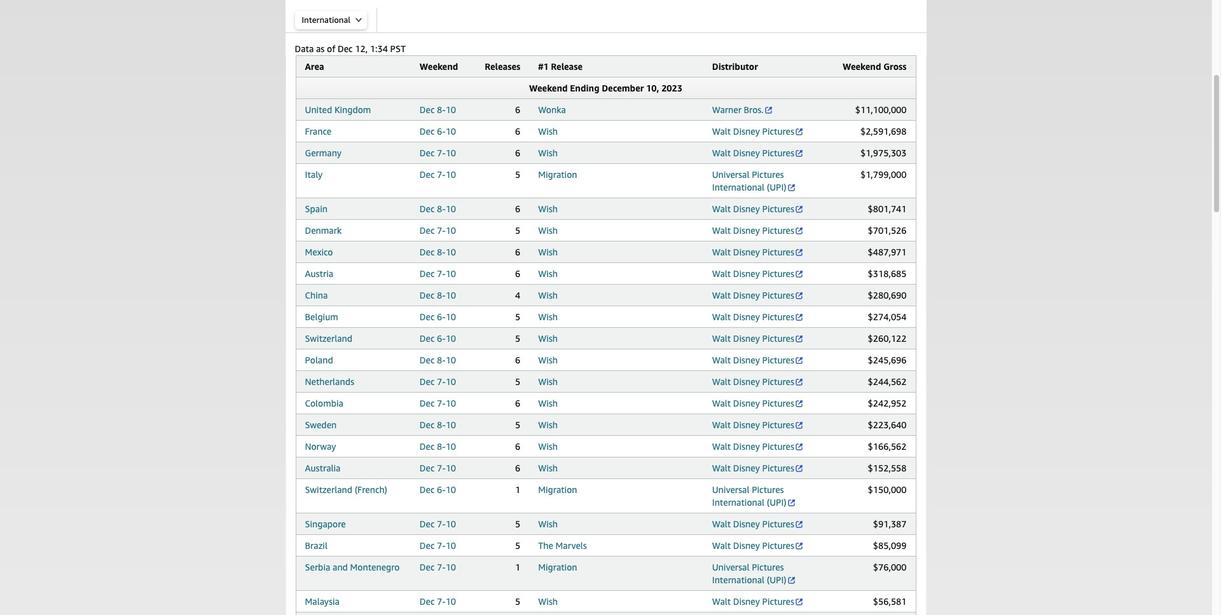 Task type: describe. For each thing, give the bounding box(es) containing it.
walt for $2,591,698
[[712, 126, 731, 137]]

pictures for $166,562
[[763, 442, 795, 452]]

walt for $280,690
[[712, 290, 731, 301]]

universal pictures international (upi) for $76,000
[[712, 562, 787, 586]]

wish link for mexico
[[538, 247, 558, 258]]

and
[[333, 562, 348, 573]]

(french)
[[355, 485, 388, 496]]

weekend ending december 10, 2023
[[529, 83, 683, 94]]

pictures for $242,952
[[763, 398, 795, 409]]

$2,591,698
[[861, 126, 907, 137]]

disney for $260,122
[[734, 333, 760, 344]]

5 for singapore
[[515, 519, 521, 530]]

dec 7-10 link for denmark
[[420, 225, 456, 236]]

france
[[305, 126, 332, 137]]

dec for colombia
[[420, 398, 435, 409]]

walt for $91,387
[[712, 519, 731, 530]]

austria link
[[305, 269, 334, 279]]

pictures for $260,122
[[763, 333, 795, 344]]

warner bros.
[[712, 104, 764, 115]]

wish link for colombia
[[538, 398, 558, 409]]

10 for australia
[[446, 463, 456, 474]]

dec for denmark
[[420, 225, 435, 236]]

walt disney pictures link for $1,975,303
[[712, 148, 804, 158]]

1:34
[[370, 43, 388, 54]]

dec 6-10 for switzerland (french)
[[420, 485, 456, 496]]

wonka
[[538, 104, 566, 115]]

$56,581
[[874, 597, 907, 608]]

china link
[[305, 290, 328, 301]]

serbia and montenegro
[[305, 562, 400, 573]]

8- for sweden
[[437, 420, 446, 431]]

spain
[[305, 204, 328, 214]]

serbia
[[305, 562, 330, 573]]

$1,799,000
[[861, 169, 907, 180]]

walt disney pictures for $701,526
[[712, 225, 795, 236]]

bros.
[[744, 104, 764, 115]]

poland
[[305, 355, 333, 366]]

data
[[295, 43, 314, 54]]

10 for austria
[[446, 269, 456, 279]]

dec 8-10 for spain
[[420, 204, 456, 214]]

belgium link
[[305, 312, 338, 323]]

data as of dec 12, 1:34 pst
[[295, 43, 406, 54]]

wish link for malaysia
[[538, 597, 558, 608]]

walt disney pictures for $1,975,303
[[712, 148, 795, 158]]

disney for $2,591,698
[[734, 126, 760, 137]]

pictures for $701,526
[[763, 225, 795, 236]]

$280,690
[[868, 290, 907, 301]]

norway link
[[305, 442, 336, 452]]

walt disney pictures link for $223,640
[[712, 420, 804, 431]]

mexico link
[[305, 247, 333, 258]]

walt disney pictures for $152,558
[[712, 463, 795, 474]]

dec for united kingdom
[[420, 104, 435, 115]]

universal pictures international (upi) for $150,000
[[712, 485, 787, 508]]

dec 7-10 link for netherlands
[[420, 377, 456, 388]]

7- for germany
[[437, 148, 446, 158]]

malaysia link
[[305, 597, 340, 608]]

kingdom
[[335, 104, 371, 115]]

singapore link
[[305, 519, 346, 530]]

sweden link
[[305, 420, 337, 431]]

dec 8-10 link for mexico
[[420, 247, 456, 258]]

8- for china
[[437, 290, 446, 301]]

the marvels link
[[538, 541, 587, 552]]

dec 8-10 link for spain
[[420, 204, 456, 214]]

dec 7-10 for malaysia
[[420, 597, 456, 608]]

universal pictures international (upi) link for $1,799,000
[[712, 169, 796, 193]]

walt disney pictures for $244,562
[[712, 377, 795, 388]]

as
[[316, 43, 325, 54]]

netherlands link
[[305, 377, 354, 388]]

$260,122
[[868, 333, 907, 344]]

wonka link
[[538, 104, 566, 115]]

migration link for switzerland (french)
[[538, 485, 577, 496]]

10 for spain
[[446, 204, 456, 214]]

walt disney pictures link for $274,054
[[712, 312, 804, 323]]

10 for china
[[446, 290, 456, 301]]

dec for serbia and montenegro
[[420, 562, 435, 573]]

pictures for $2,591,698
[[763, 126, 795, 137]]

disney for $701,526
[[734, 225, 760, 236]]

australia
[[305, 463, 341, 474]]

(upi) for $150,000
[[767, 498, 787, 508]]

universal for $150,000
[[712, 485, 750, 496]]

dec for malaysia
[[420, 597, 435, 608]]

dec for australia
[[420, 463, 435, 474]]

montenegro
[[350, 562, 400, 573]]

united kingdom
[[305, 104, 371, 115]]

dec 6-10 link for switzerland
[[420, 333, 456, 344]]

austria
[[305, 269, 334, 279]]

distributor
[[712, 61, 758, 72]]

dec for china
[[420, 290, 435, 301]]

pst
[[390, 43, 406, 54]]

8- for united kingdom
[[437, 104, 446, 115]]

walt for $701,526
[[712, 225, 731, 236]]

wish link for poland
[[538, 355, 558, 366]]

the
[[538, 541, 554, 552]]

pictures for $318,685
[[763, 269, 795, 279]]

$487,971
[[868, 247, 907, 258]]

denmark
[[305, 225, 342, 236]]

marvels
[[556, 541, 587, 552]]

pictures for $91,387
[[763, 519, 795, 530]]

$76,000
[[874, 562, 907, 573]]

germany link
[[305, 148, 342, 158]]

wish link for norway
[[538, 442, 558, 452]]

6 for mexico
[[515, 247, 521, 258]]

wish link for australia
[[538, 463, 558, 474]]

walt disney pictures for $85,099
[[712, 541, 795, 552]]

dec for belgium
[[420, 312, 435, 323]]

walt disney pictures for $2,591,698
[[712, 126, 795, 137]]

area
[[305, 61, 324, 72]]

dec for singapore
[[420, 519, 435, 530]]

germany
[[305, 148, 342, 158]]

mexico
[[305, 247, 333, 258]]

dec 8-10 link for china
[[420, 290, 456, 301]]

switzerland (french)
[[305, 485, 388, 496]]

walt for $166,562
[[712, 442, 731, 452]]

5 for italy
[[515, 169, 521, 180]]

migration link for italy
[[538, 169, 577, 180]]

disney for $152,558
[[734, 463, 760, 474]]

brazil
[[305, 541, 328, 552]]

wish link for china
[[538, 290, 558, 301]]

$244,562
[[868, 377, 907, 388]]

walt disney pictures for $487,971
[[712, 247, 795, 258]]

dec 7-10 for netherlands
[[420, 377, 456, 388]]

walt for $56,581
[[712, 597, 731, 608]]

walt disney pictures for $223,640
[[712, 420, 795, 431]]

switzerland (french) link
[[305, 485, 388, 496]]

dec for norway
[[420, 442, 435, 452]]

$701,526
[[868, 225, 907, 236]]

serbia and montenegro link
[[305, 562, 400, 573]]

1 for dec 6-10
[[515, 485, 521, 496]]

walt disney pictures for $274,054
[[712, 312, 795, 323]]

dec for brazil
[[420, 541, 435, 552]]

italy link
[[305, 169, 323, 180]]

spain link
[[305, 204, 328, 214]]

dec for italy
[[420, 169, 435, 180]]

2023
[[662, 83, 683, 94]]

dec for sweden
[[420, 420, 435, 431]]

australia link
[[305, 463, 341, 474]]

dec 8-10 for united kingdom
[[420, 104, 456, 115]]

6 for united kingdom
[[515, 104, 521, 115]]

dec for switzerland
[[420, 333, 435, 344]]

wish link for denmark
[[538, 225, 558, 236]]

5 for brazil
[[515, 541, 521, 552]]

netherlands
[[305, 377, 354, 388]]

warner bros. link
[[712, 104, 774, 115]]

denmark link
[[305, 225, 342, 236]]

4
[[515, 290, 521, 301]]

$152,558
[[868, 463, 907, 474]]

dec 7-10 for singapore
[[420, 519, 456, 530]]

france link
[[305, 126, 332, 137]]

5 for belgium
[[515, 312, 521, 323]]

ending
[[570, 83, 600, 94]]



Task type: locate. For each thing, give the bounding box(es) containing it.
$150,000
[[868, 485, 907, 496]]

12,
[[355, 43, 368, 54]]

7 dec 8-10 link from the top
[[420, 442, 456, 452]]

11 wish link from the top
[[538, 377, 558, 388]]

8-
[[437, 104, 446, 115], [437, 204, 446, 214], [437, 247, 446, 258], [437, 290, 446, 301], [437, 355, 446, 366], [437, 420, 446, 431], [437, 442, 446, 452]]

7 7- from the top
[[437, 463, 446, 474]]

7 walt from the top
[[712, 290, 731, 301]]

7- for australia
[[437, 463, 446, 474]]

0 vertical spatial switzerland
[[305, 333, 353, 344]]

brazil link
[[305, 541, 328, 552]]

dec 7-10 for germany
[[420, 148, 456, 158]]

dec 7-10 for denmark
[[420, 225, 456, 236]]

16 disney from the top
[[734, 519, 760, 530]]

2 vertical spatial universal
[[712, 562, 750, 573]]

1 wish from the top
[[538, 126, 558, 137]]

dec 8-10 for norway
[[420, 442, 456, 452]]

$85,099
[[874, 541, 907, 552]]

dec 8-10
[[420, 104, 456, 115], [420, 204, 456, 214], [420, 247, 456, 258], [420, 290, 456, 301], [420, 355, 456, 366], [420, 420, 456, 431], [420, 442, 456, 452]]

6- for belgium
[[437, 312, 446, 323]]

0 vertical spatial (upi)
[[767, 182, 787, 193]]

6 walt disney pictures from the top
[[712, 269, 795, 279]]

3 dec 8-10 from the top
[[420, 247, 456, 258]]

10 walt disney pictures from the top
[[712, 355, 795, 366]]

1 walt disney pictures link from the top
[[712, 126, 804, 137]]

3 walt from the top
[[712, 204, 731, 214]]

2 1 from the top
[[515, 562, 521, 573]]

6 for australia
[[515, 463, 521, 474]]

2 vertical spatial universal pictures international (upi)
[[712, 562, 787, 586]]

$242,952
[[868, 398, 907, 409]]

7 dec 7-10 from the top
[[420, 463, 456, 474]]

gross
[[884, 61, 907, 72]]

warner
[[712, 104, 742, 115]]

walt disney pictures for $56,581
[[712, 597, 795, 608]]

switzerland down belgium link
[[305, 333, 353, 344]]

2 8- from the top
[[437, 204, 446, 214]]

colombia
[[305, 398, 344, 409]]

5 wish from the top
[[538, 247, 558, 258]]

2 vertical spatial migration link
[[538, 562, 577, 573]]

release
[[551, 61, 583, 72]]

migration for serbia and montenegro
[[538, 562, 577, 573]]

7- for singapore
[[437, 519, 446, 530]]

1
[[515, 485, 521, 496], [515, 562, 521, 573]]

3 universal pictures international (upi) link from the top
[[712, 562, 796, 586]]

1 horizontal spatial weekend
[[529, 83, 568, 94]]

0 vertical spatial 1
[[515, 485, 521, 496]]

dec 6-10
[[420, 126, 456, 137], [420, 312, 456, 323], [420, 333, 456, 344], [420, 485, 456, 496]]

$318,685
[[868, 269, 907, 279]]

weekend
[[420, 61, 458, 72], [843, 61, 882, 72], [529, 83, 568, 94]]

10,
[[647, 83, 660, 94]]

3 universal from the top
[[712, 562, 750, 573]]

$245,696
[[868, 355, 907, 366]]

14 walt from the top
[[712, 442, 731, 452]]

wish
[[538, 126, 558, 137], [538, 148, 558, 158], [538, 204, 558, 214], [538, 225, 558, 236], [538, 247, 558, 258], [538, 269, 558, 279], [538, 290, 558, 301], [538, 312, 558, 323], [538, 333, 558, 344], [538, 355, 558, 366], [538, 377, 558, 388], [538, 398, 558, 409], [538, 420, 558, 431], [538, 442, 558, 452], [538, 463, 558, 474], [538, 519, 558, 530], [538, 597, 558, 608]]

10 for switzerland (french)
[[446, 485, 456, 496]]

2 universal pictures international (upi) from the top
[[712, 485, 787, 508]]

2 horizontal spatial weekend
[[843, 61, 882, 72]]

2 vertical spatial migration
[[538, 562, 577, 573]]

dec
[[338, 43, 353, 54], [420, 104, 435, 115], [420, 126, 435, 137], [420, 148, 435, 158], [420, 169, 435, 180], [420, 204, 435, 214], [420, 225, 435, 236], [420, 247, 435, 258], [420, 269, 435, 279], [420, 290, 435, 301], [420, 312, 435, 323], [420, 333, 435, 344], [420, 355, 435, 366], [420, 377, 435, 388], [420, 398, 435, 409], [420, 420, 435, 431], [420, 442, 435, 452], [420, 463, 435, 474], [420, 485, 435, 496], [420, 519, 435, 530], [420, 541, 435, 552], [420, 562, 435, 573], [420, 597, 435, 608]]

8 6 from the top
[[515, 398, 521, 409]]

2 switzerland from the top
[[305, 485, 353, 496]]

2 wish from the top
[[538, 148, 558, 158]]

dec 7-10 link for serbia and montenegro
[[420, 562, 456, 573]]

dec for austria
[[420, 269, 435, 279]]

walt disney pictures for $245,696
[[712, 355, 795, 366]]

12 wish from the top
[[538, 398, 558, 409]]

$801,741
[[868, 204, 907, 214]]

$11,100,000
[[856, 104, 907, 115]]

6 for norway
[[515, 442, 521, 452]]

walt for $274,054
[[712, 312, 731, 323]]

2 walt from the top
[[712, 148, 731, 158]]

universal for $1,799,000
[[712, 169, 750, 180]]

5 10 from the top
[[446, 204, 456, 214]]

1 vertical spatial (upi)
[[767, 498, 787, 508]]

7- for serbia and montenegro
[[437, 562, 446, 573]]

10 for mexico
[[446, 247, 456, 258]]

2 walt disney pictures from the top
[[712, 148, 795, 158]]

6-
[[437, 126, 446, 137], [437, 312, 446, 323], [437, 333, 446, 344], [437, 485, 446, 496]]

wish for china
[[538, 290, 558, 301]]

$274,054
[[868, 312, 907, 323]]

walt disney pictures link for $487,971
[[712, 247, 804, 258]]

belgium
[[305, 312, 338, 323]]

10 dec 7-10 link from the top
[[420, 562, 456, 573]]

3 migration from the top
[[538, 562, 577, 573]]

5
[[515, 169, 521, 180], [515, 225, 521, 236], [515, 312, 521, 323], [515, 333, 521, 344], [515, 377, 521, 388], [515, 420, 521, 431], [515, 519, 521, 530], [515, 541, 521, 552], [515, 597, 521, 608]]

dropdown image
[[356, 17, 362, 22]]

#1 release
[[538, 61, 583, 72]]

disney
[[734, 126, 760, 137], [734, 148, 760, 158], [734, 204, 760, 214], [734, 225, 760, 236], [734, 247, 760, 258], [734, 269, 760, 279], [734, 290, 760, 301], [734, 312, 760, 323], [734, 333, 760, 344], [734, 355, 760, 366], [734, 377, 760, 388], [734, 398, 760, 409], [734, 420, 760, 431], [734, 442, 760, 452], [734, 463, 760, 474], [734, 519, 760, 530], [734, 541, 760, 552], [734, 597, 760, 608]]

7- for malaysia
[[437, 597, 446, 608]]

11 dec 7-10 link from the top
[[420, 597, 456, 608]]

united kingdom link
[[305, 104, 371, 115]]

2 6 from the top
[[515, 126, 521, 137]]

10 for serbia and montenegro
[[446, 562, 456, 573]]

9 6 from the top
[[515, 442, 521, 452]]

wish for belgium
[[538, 312, 558, 323]]

15 walt from the top
[[712, 463, 731, 474]]

malaysia
[[305, 597, 340, 608]]

switzerland down the australia link
[[305, 485, 353, 496]]

1 switzerland from the top
[[305, 333, 353, 344]]

walt for $487,971
[[712, 247, 731, 258]]

14 walt disney pictures from the top
[[712, 442, 795, 452]]

dec 7-10 for serbia and montenegro
[[420, 562, 456, 573]]

universal pictures international (upi) link
[[712, 169, 796, 193], [712, 485, 796, 508], [712, 562, 796, 586]]

walt for $245,696
[[712, 355, 731, 366]]

wish for denmark
[[538, 225, 558, 236]]

3 5 from the top
[[515, 312, 521, 323]]

wish for switzerland
[[538, 333, 558, 344]]

5 for switzerland
[[515, 333, 521, 344]]

wish link for netherlands
[[538, 377, 558, 388]]

16 walt from the top
[[712, 519, 731, 530]]

walt for $85,099
[[712, 541, 731, 552]]

4 walt from the top
[[712, 225, 731, 236]]

#1
[[538, 61, 549, 72]]

wish link for singapore
[[538, 519, 558, 530]]

pictures for $223,640
[[763, 420, 795, 431]]

2 vertical spatial (upi)
[[767, 575, 787, 586]]

8 dec 7-10 link from the top
[[420, 519, 456, 530]]

1 (upi) from the top
[[767, 182, 787, 193]]

8 walt disney pictures link from the top
[[712, 312, 804, 323]]

universal for $76,000
[[712, 562, 750, 573]]

walt disney pictures link for $152,558
[[712, 463, 804, 474]]

6
[[515, 104, 521, 115], [515, 126, 521, 137], [515, 148, 521, 158], [515, 204, 521, 214], [515, 247, 521, 258], [515, 269, 521, 279], [515, 355, 521, 366], [515, 398, 521, 409], [515, 442, 521, 452], [515, 463, 521, 474]]

13 wish from the top
[[538, 420, 558, 431]]

norway
[[305, 442, 336, 452]]

1 dec 6-10 from the top
[[420, 126, 456, 137]]

4 dec 8-10 from the top
[[420, 290, 456, 301]]

0 vertical spatial universal pictures international (upi) link
[[712, 169, 796, 193]]

1 5 from the top
[[515, 169, 521, 180]]

international for italy
[[712, 182, 765, 193]]

walt disney pictures for $801,741
[[712, 204, 795, 214]]

2 disney from the top
[[734, 148, 760, 158]]

9 10 from the top
[[446, 290, 456, 301]]

2 migration from the top
[[538, 485, 577, 496]]

dec 8-10 link for poland
[[420, 355, 456, 366]]

6 walt disney pictures link from the top
[[712, 269, 804, 279]]

11 walt disney pictures from the top
[[712, 377, 795, 388]]

20 10 from the top
[[446, 541, 456, 552]]

4 dec 7-10 from the top
[[420, 269, 456, 279]]

pictures for $274,054
[[763, 312, 795, 323]]

6 6 from the top
[[515, 269, 521, 279]]

walt disney pictures
[[712, 126, 795, 137], [712, 148, 795, 158], [712, 204, 795, 214], [712, 225, 795, 236], [712, 247, 795, 258], [712, 269, 795, 279], [712, 290, 795, 301], [712, 312, 795, 323], [712, 333, 795, 344], [712, 355, 795, 366], [712, 377, 795, 388], [712, 398, 795, 409], [712, 420, 795, 431], [712, 442, 795, 452], [712, 463, 795, 474], [712, 519, 795, 530], [712, 541, 795, 552], [712, 597, 795, 608]]

7 walt disney pictures from the top
[[712, 290, 795, 301]]

11 7- from the top
[[437, 597, 446, 608]]

2 dec 7-10 from the top
[[420, 169, 456, 180]]

walt disney pictures link for $56,581
[[712, 597, 804, 608]]

dec 7-10 for austria
[[420, 269, 456, 279]]

8 dec 7-10 from the top
[[420, 519, 456, 530]]

10 for united kingdom
[[446, 104, 456, 115]]

13 walt disney pictures link from the top
[[712, 420, 804, 431]]

of
[[327, 43, 336, 54]]

international for serbia and montenegro
[[712, 575, 765, 586]]

wish link for spain
[[538, 204, 558, 214]]

1 vertical spatial universal pictures international (upi) link
[[712, 485, 796, 508]]

italy
[[305, 169, 323, 180]]

10 for brazil
[[446, 541, 456, 552]]

switzerland link
[[305, 333, 353, 344]]

dec for mexico
[[420, 247, 435, 258]]

3 dec 8-10 link from the top
[[420, 247, 456, 258]]

1 vertical spatial migration
[[538, 485, 577, 496]]

wish link for sweden
[[538, 420, 558, 431]]

10 for singapore
[[446, 519, 456, 530]]

10 walt disney pictures link from the top
[[712, 355, 804, 366]]

6 disney from the top
[[734, 269, 760, 279]]

17 walt disney pictures from the top
[[712, 541, 795, 552]]

pictures for $280,690
[[763, 290, 795, 301]]

1 vertical spatial migration link
[[538, 485, 577, 496]]

6- for france
[[437, 126, 446, 137]]

17 disney from the top
[[734, 541, 760, 552]]

1 8- from the top
[[437, 104, 446, 115]]

dec 8-10 for poland
[[420, 355, 456, 366]]

3 wish from the top
[[538, 204, 558, 214]]

0 vertical spatial migration
[[538, 169, 577, 180]]

migration for italy
[[538, 169, 577, 180]]

3 wish link from the top
[[538, 204, 558, 214]]

5 6 from the top
[[515, 247, 521, 258]]

december
[[602, 83, 644, 94]]

1 10 from the top
[[446, 104, 456, 115]]

16 wish from the top
[[538, 519, 558, 530]]

10 for netherlands
[[446, 377, 456, 388]]

6 dec 7-10 link from the top
[[420, 398, 456, 409]]

disney for $1,975,303
[[734, 148, 760, 158]]

dec 7-10 link
[[420, 148, 456, 158], [420, 169, 456, 180], [420, 225, 456, 236], [420, 269, 456, 279], [420, 377, 456, 388], [420, 398, 456, 409], [420, 463, 456, 474], [420, 519, 456, 530], [420, 541, 456, 552], [420, 562, 456, 573], [420, 597, 456, 608]]

13 walt from the top
[[712, 420, 731, 431]]

6- for switzerland (french)
[[437, 485, 446, 496]]

disney for $318,685
[[734, 269, 760, 279]]

$1,975,303
[[861, 148, 907, 158]]

disney for $56,581
[[734, 597, 760, 608]]

walt disney pictures link for $701,526
[[712, 225, 804, 236]]

19 10 from the top
[[446, 519, 456, 530]]

sweden
[[305, 420, 337, 431]]

dec 7-10 link for germany
[[420, 148, 456, 158]]

17 wish link from the top
[[538, 597, 558, 608]]

9 5 from the top
[[515, 597, 521, 608]]

9 dec 7-10 from the top
[[420, 541, 456, 552]]

6 for poland
[[515, 355, 521, 366]]

dec 8-10 link
[[420, 104, 456, 115], [420, 204, 456, 214], [420, 247, 456, 258], [420, 290, 456, 301], [420, 355, 456, 366], [420, 420, 456, 431], [420, 442, 456, 452]]

$166,562
[[868, 442, 907, 452]]

1 disney from the top
[[734, 126, 760, 137]]

dec 8-10 for sweden
[[420, 420, 456, 431]]

wish for colombia
[[538, 398, 558, 409]]

the marvels
[[538, 541, 587, 552]]

walt disney pictures link for $91,387
[[712, 519, 804, 530]]

10 7- from the top
[[437, 562, 446, 573]]

1 vertical spatial universal pictures international (upi)
[[712, 485, 787, 508]]

5 for denmark
[[515, 225, 521, 236]]

18 disney from the top
[[734, 597, 760, 608]]

dec 8-10 link for norway
[[420, 442, 456, 452]]

6 7- from the top
[[437, 398, 446, 409]]

walt for $244,562
[[712, 377, 731, 388]]

switzerland for switzerland (french)
[[305, 485, 353, 496]]

14 walt disney pictures link from the top
[[712, 442, 804, 452]]

switzerland
[[305, 333, 353, 344], [305, 485, 353, 496]]

wish for france
[[538, 126, 558, 137]]

china
[[305, 290, 328, 301]]

6 walt from the top
[[712, 269, 731, 279]]

releases
[[485, 61, 521, 72]]

15 10 from the top
[[446, 420, 456, 431]]

3 6 from the top
[[515, 148, 521, 158]]

8 walt disney pictures from the top
[[712, 312, 795, 323]]

7 6 from the top
[[515, 355, 521, 366]]

5 5 from the top
[[515, 377, 521, 388]]

walt disney pictures link for $85,099
[[712, 541, 804, 552]]

6 for germany
[[515, 148, 521, 158]]

universal pictures international (upi)
[[712, 169, 787, 193], [712, 485, 787, 508], [712, 562, 787, 586]]

10 for france
[[446, 126, 456, 137]]

2 dec 8-10 link from the top
[[420, 204, 456, 214]]

0 vertical spatial universal pictures international (upi)
[[712, 169, 787, 193]]

18 walt from the top
[[712, 597, 731, 608]]

10 for norway
[[446, 442, 456, 452]]

10 disney from the top
[[734, 355, 760, 366]]

dec 6-10 link for belgium
[[420, 312, 456, 323]]

weekend for weekend gross
[[843, 61, 882, 72]]

1 vertical spatial universal
[[712, 485, 750, 496]]

9 walt disney pictures link from the top
[[712, 333, 804, 344]]

1 universal pictures international (upi) from the top
[[712, 169, 787, 193]]

6 for colombia
[[515, 398, 521, 409]]

migration link
[[538, 169, 577, 180], [538, 485, 577, 496], [538, 562, 577, 573]]

united
[[305, 104, 332, 115]]

6 8- from the top
[[437, 420, 446, 431]]

walt disney pictures link
[[712, 126, 804, 137], [712, 148, 804, 158], [712, 204, 804, 214], [712, 225, 804, 236], [712, 247, 804, 258], [712, 269, 804, 279], [712, 290, 804, 301], [712, 312, 804, 323], [712, 333, 804, 344], [712, 355, 804, 366], [712, 377, 804, 388], [712, 398, 804, 409], [712, 420, 804, 431], [712, 442, 804, 452], [712, 463, 804, 474], [712, 519, 804, 530], [712, 541, 804, 552], [712, 597, 804, 608]]

universal
[[712, 169, 750, 180], [712, 485, 750, 496], [712, 562, 750, 573]]

colombia link
[[305, 398, 344, 409]]

poland link
[[305, 355, 333, 366]]

walt disney pictures link for $2,591,698
[[712, 126, 804, 137]]

disney for $85,099
[[734, 541, 760, 552]]

dec for france
[[420, 126, 435, 137]]

1 vertical spatial switzerland
[[305, 485, 353, 496]]

0 vertical spatial universal
[[712, 169, 750, 180]]

$91,387
[[874, 519, 907, 530]]

(upi)
[[767, 182, 787, 193], [767, 498, 787, 508], [767, 575, 787, 586]]

pictures for $487,971
[[763, 247, 795, 258]]

wish link for france
[[538, 126, 558, 137]]

dec 7-10
[[420, 148, 456, 158], [420, 169, 456, 180], [420, 225, 456, 236], [420, 269, 456, 279], [420, 377, 456, 388], [420, 398, 456, 409], [420, 463, 456, 474], [420, 519, 456, 530], [420, 541, 456, 552], [420, 562, 456, 573], [420, 597, 456, 608]]

disney for $91,387
[[734, 519, 760, 530]]

$223,640
[[868, 420, 907, 431]]

walt for $1,975,303
[[712, 148, 731, 158]]

pictures
[[763, 126, 795, 137], [763, 148, 795, 158], [752, 169, 784, 180], [763, 204, 795, 214], [763, 225, 795, 236], [763, 247, 795, 258], [763, 269, 795, 279], [763, 290, 795, 301], [763, 312, 795, 323], [763, 333, 795, 344], [763, 355, 795, 366], [763, 377, 795, 388], [763, 398, 795, 409], [763, 420, 795, 431], [763, 442, 795, 452], [763, 463, 795, 474], [752, 485, 784, 496], [763, 519, 795, 530], [763, 541, 795, 552], [752, 562, 784, 573], [763, 597, 795, 608]]

9 walt disney pictures from the top
[[712, 333, 795, 344]]

singapore
[[305, 519, 346, 530]]

dec 7-10 for australia
[[420, 463, 456, 474]]

14 10 from the top
[[446, 398, 456, 409]]

6 for austria
[[515, 269, 521, 279]]

2 vertical spatial universal pictures international (upi) link
[[712, 562, 796, 586]]

0 vertical spatial migration link
[[538, 169, 577, 180]]

1 migration link from the top
[[538, 169, 577, 180]]

7- for italy
[[437, 169, 446, 180]]

2 universal from the top
[[712, 485, 750, 496]]

7 dec 8-10 from the top
[[420, 442, 456, 452]]

universal pictures international (upi) for $1,799,000
[[712, 169, 787, 193]]

weekend gross
[[843, 61, 907, 72]]

pictures for $245,696
[[763, 355, 795, 366]]

6 dec 7-10 from the top
[[420, 398, 456, 409]]

6 5 from the top
[[515, 420, 521, 431]]

9 disney from the top
[[734, 333, 760, 344]]

0 horizontal spatial weekend
[[420, 61, 458, 72]]

1 vertical spatial 1
[[515, 562, 521, 573]]

4 dec 8-10 link from the top
[[420, 290, 456, 301]]



Task type: vqa. For each thing, say whether or not it's contained in the screenshot.
20 corresponding to Lions Gate Films
no



